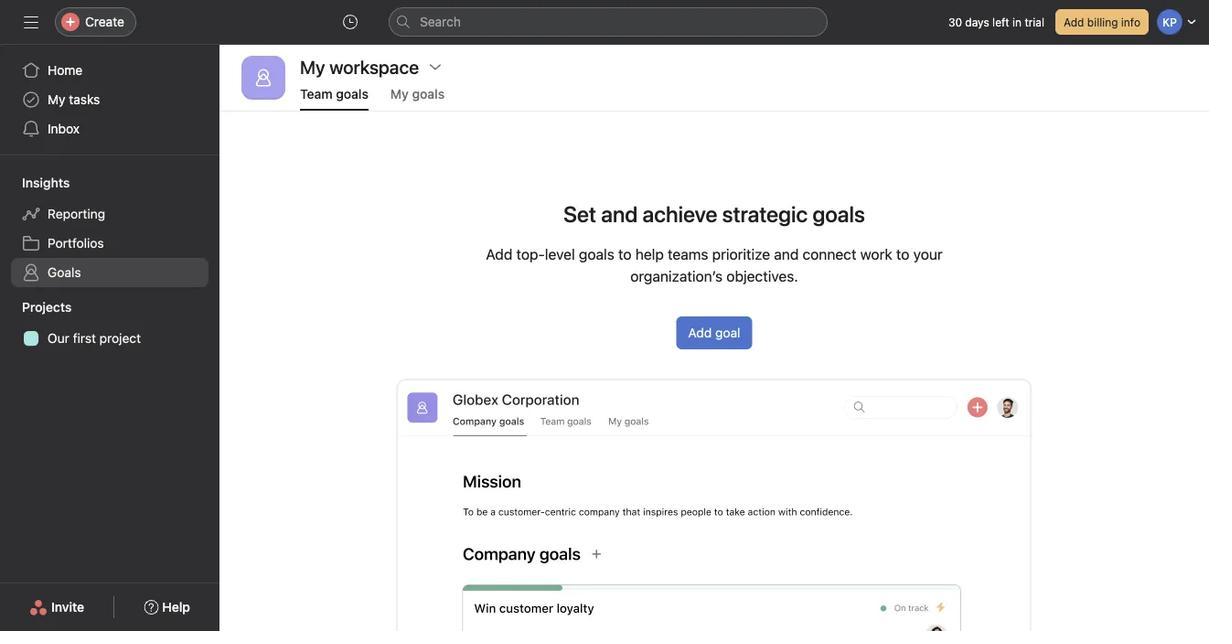Task type: describe. For each thing, give the bounding box(es) containing it.
top-
[[517, 246, 545, 263]]

goals
[[48, 265, 81, 280]]

project
[[99, 331, 141, 346]]

your
[[914, 246, 943, 263]]

reporting link
[[11, 199, 209, 229]]

trial
[[1025, 16, 1045, 28]]

30 days left in trial
[[949, 16, 1045, 28]]

organization's
[[631, 268, 723, 285]]

history image
[[343, 15, 358, 29]]

home
[[48, 63, 83, 78]]

help
[[636, 246, 664, 263]]

30
[[949, 16, 963, 28]]

help button
[[132, 591, 202, 624]]

team goals link
[[300, 86, 369, 111]]

my tasks link
[[11, 85, 209, 114]]

info
[[1122, 16, 1141, 28]]

work
[[861, 246, 893, 263]]

inbox link
[[11, 114, 209, 144]]

portfolios link
[[11, 229, 209, 258]]

add billing info
[[1064, 16, 1141, 28]]

add for add billing info
[[1064, 16, 1085, 28]]

our
[[48, 331, 69, 346]]

search button
[[389, 7, 828, 37]]

my tasks
[[48, 92, 100, 107]]

goals for my goals
[[412, 86, 445, 102]]

set
[[564, 201, 597, 227]]

strategic goals
[[723, 201, 865, 227]]

insights
[[22, 175, 70, 190]]

goal
[[716, 325, 741, 340]]

in
[[1013, 16, 1022, 28]]

teams
[[668, 246, 709, 263]]

invite button
[[17, 591, 96, 624]]

help
[[162, 600, 190, 615]]

team
[[300, 86, 333, 102]]

billing
[[1088, 16, 1119, 28]]

create
[[85, 14, 124, 29]]

projects element
[[0, 291, 220, 357]]

add for add top-level goals to help teams prioritize and connect work to your organization's objectives.
[[486, 246, 513, 263]]

0 horizontal spatial and
[[601, 201, 638, 227]]

add billing info button
[[1056, 9, 1149, 35]]

add top-level goals to help teams prioritize and connect work to your organization's objectives.
[[486, 246, 943, 285]]



Task type: locate. For each thing, give the bounding box(es) containing it.
to
[[619, 246, 632, 263], [897, 246, 910, 263]]

prioritize
[[712, 246, 771, 263]]

objectives.
[[727, 268, 799, 285]]

invite
[[51, 600, 84, 615]]

1 horizontal spatial and
[[774, 246, 799, 263]]

goals
[[336, 86, 369, 102], [412, 86, 445, 102], [579, 246, 615, 263]]

2 vertical spatial add
[[689, 325, 712, 340]]

search list box
[[389, 7, 828, 37]]

2 horizontal spatial add
[[1064, 16, 1085, 28]]

hide sidebar image
[[24, 15, 38, 29]]

add inside the add top-level goals to help teams prioritize and connect work to your organization's objectives.
[[486, 246, 513, 263]]

0 horizontal spatial goals
[[336, 86, 369, 102]]

0 horizontal spatial to
[[619, 246, 632, 263]]

insights element
[[0, 167, 220, 291]]

our first project
[[48, 331, 141, 346]]

add left top-
[[486, 246, 513, 263]]

goals down show options icon on the top left
[[412, 86, 445, 102]]

insights button
[[0, 174, 70, 192]]

achieve
[[643, 201, 718, 227]]

my for my goals
[[391, 86, 409, 102]]

portfolios
[[48, 236, 104, 251]]

search
[[420, 14, 461, 29]]

1 horizontal spatial my
[[391, 86, 409, 102]]

goals for team goals
[[336, 86, 369, 102]]

my down my workspace
[[391, 86, 409, 102]]

set and achieve strategic goals
[[564, 201, 865, 227]]

1 to from the left
[[619, 246, 632, 263]]

goals link
[[11, 258, 209, 287]]

tasks
[[69, 92, 100, 107]]

my left the tasks
[[48, 92, 65, 107]]

my inside the global element
[[48, 92, 65, 107]]

add left billing
[[1064, 16, 1085, 28]]

projects
[[22, 300, 72, 315]]

show options image
[[428, 59, 443, 74]]

1 horizontal spatial to
[[897, 246, 910, 263]]

my goals
[[391, 86, 445, 102]]

add for add goal
[[689, 325, 712, 340]]

first
[[73, 331, 96, 346]]

to left your
[[897, 246, 910, 263]]

goals right the level
[[579, 246, 615, 263]]

our first project link
[[11, 324, 209, 353]]

team goals
[[300, 86, 369, 102]]

and up objectives.
[[774, 246, 799, 263]]

to left help
[[619, 246, 632, 263]]

add left goal
[[689, 325, 712, 340]]

1 horizontal spatial goals
[[412, 86, 445, 102]]

add goal
[[689, 325, 741, 340]]

2 horizontal spatial goals
[[579, 246, 615, 263]]

0 vertical spatial add
[[1064, 16, 1085, 28]]

0 vertical spatial and
[[601, 201, 638, 227]]

global element
[[0, 45, 220, 155]]

create button
[[55, 7, 136, 37]]

2 to from the left
[[897, 246, 910, 263]]

1 vertical spatial and
[[774, 246, 799, 263]]

my for my tasks
[[48, 92, 65, 107]]

connect
[[803, 246, 857, 263]]

1 horizontal spatial add
[[689, 325, 712, 340]]

add goal button
[[677, 317, 753, 350]]

my
[[391, 86, 409, 102], [48, 92, 65, 107]]

add
[[1064, 16, 1085, 28], [486, 246, 513, 263], [689, 325, 712, 340]]

and inside the add top-level goals to help teams prioritize and connect work to your organization's objectives.
[[774, 246, 799, 263]]

1 vertical spatial add
[[486, 246, 513, 263]]

and right set
[[601, 201, 638, 227]]

projects button
[[0, 298, 72, 317]]

my workspace
[[300, 56, 419, 77]]

0 horizontal spatial my
[[48, 92, 65, 107]]

goals inside the add top-level goals to help teams prioritize and connect work to your organization's objectives.
[[579, 246, 615, 263]]

reporting
[[48, 206, 105, 221]]

0 horizontal spatial add
[[486, 246, 513, 263]]

goals down my workspace
[[336, 86, 369, 102]]

home link
[[11, 56, 209, 85]]

left
[[993, 16, 1010, 28]]

days
[[966, 16, 990, 28]]

level
[[545, 246, 575, 263]]

and
[[601, 201, 638, 227], [774, 246, 799, 263]]

my goals link
[[391, 86, 445, 111]]

inbox
[[48, 121, 80, 136]]



Task type: vqa. For each thing, say whether or not it's contained in the screenshot.
the Projects inside the Identify Species dialog
no



